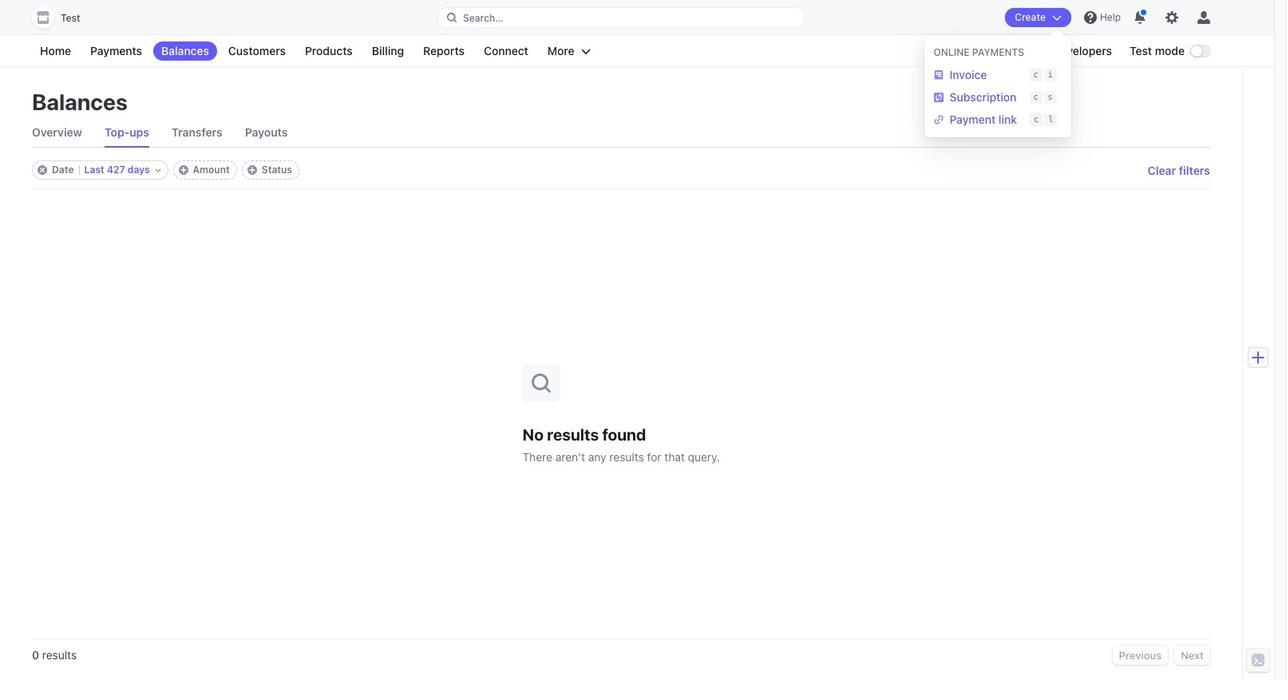 Task type: locate. For each thing, give the bounding box(es) containing it.
test up home
[[61, 12, 80, 24]]

0 horizontal spatial test
[[61, 12, 80, 24]]

2 vertical spatial results
[[42, 649, 77, 662]]

s
[[1048, 92, 1054, 102]]

c for invoice
[[1034, 69, 1039, 80]]

c left s
[[1034, 92, 1039, 102]]

1 horizontal spatial balances
[[161, 44, 209, 58]]

help button
[[1078, 5, 1128, 30]]

test left mode
[[1130, 44, 1153, 58]]

link
[[999, 113, 1018, 126]]

balances
[[161, 44, 209, 58], [32, 89, 128, 115]]

previous
[[1120, 649, 1162, 662]]

date
[[52, 164, 74, 176]]

results right 0
[[42, 649, 77, 662]]

c for payment link
[[1034, 114, 1040, 125]]

clear filters button
[[1148, 163, 1211, 177]]

home
[[40, 44, 71, 58]]

clear filters
[[1148, 163, 1211, 177]]

payment link
[[950, 113, 1018, 126]]

c for subscription
[[1034, 92, 1039, 102]]

1 vertical spatial c
[[1034, 92, 1039, 102]]

2 vertical spatial c
[[1034, 114, 1040, 125]]

create button
[[1006, 8, 1072, 27]]

no results found there aren't any results for that query.
[[523, 425, 720, 464]]

0 vertical spatial test
[[61, 12, 80, 24]]

developers
[[1053, 44, 1113, 58]]

2 c from the top
[[1034, 92, 1039, 102]]

c
[[1034, 69, 1039, 80], [1034, 92, 1039, 102], [1034, 114, 1040, 125]]

results for no
[[547, 425, 599, 444]]

3 c from the top
[[1034, 114, 1040, 125]]

next button
[[1175, 646, 1211, 665]]

payments up invoice
[[973, 46, 1025, 58]]

c left i
[[1034, 69, 1039, 80]]

0 horizontal spatial results
[[42, 649, 77, 662]]

results down 'found'
[[610, 450, 645, 464]]

customers link
[[220, 42, 294, 61]]

0 vertical spatial balances
[[161, 44, 209, 58]]

status
[[262, 164, 292, 176]]

balances up overview
[[32, 89, 128, 115]]

1 vertical spatial balances
[[32, 89, 128, 115]]

overview
[[32, 125, 82, 139]]

payments
[[90, 44, 142, 58], [973, 46, 1025, 58]]

billing
[[372, 44, 404, 58]]

results for 0
[[42, 649, 77, 662]]

subscription
[[950, 90, 1017, 104]]

test
[[61, 12, 80, 24], [1130, 44, 1153, 58]]

1 vertical spatial test
[[1130, 44, 1153, 58]]

toolbar
[[32, 161, 300, 180]]

there
[[523, 450, 553, 464]]

billing link
[[364, 42, 412, 61]]

help
[[1101, 11, 1122, 23]]

0 horizontal spatial balances
[[32, 89, 128, 115]]

overview link
[[32, 118, 82, 147]]

2 horizontal spatial results
[[610, 450, 645, 464]]

results
[[547, 425, 599, 444], [610, 450, 645, 464], [42, 649, 77, 662]]

products
[[305, 44, 353, 58]]

427
[[107, 164, 125, 176]]

1 c from the top
[[1034, 69, 1039, 80]]

i
[[1048, 69, 1054, 80]]

next
[[1182, 649, 1205, 662]]

ups
[[130, 125, 149, 139]]

query.
[[688, 450, 720, 464]]

c left l
[[1034, 114, 1040, 125]]

1 horizontal spatial test
[[1130, 44, 1153, 58]]

that
[[665, 450, 685, 464]]

payments link
[[82, 42, 150, 61]]

days
[[128, 164, 150, 176]]

for
[[648, 450, 662, 464]]

customers
[[228, 44, 286, 58]]

0 vertical spatial results
[[547, 425, 599, 444]]

payouts link
[[245, 118, 288, 147]]

reports
[[423, 44, 465, 58]]

results up aren't
[[547, 425, 599, 444]]

tab list
[[32, 118, 1211, 148]]

0 vertical spatial c
[[1034, 69, 1039, 80]]

1 horizontal spatial results
[[547, 425, 599, 444]]

balances right payments link at the top of page
[[161, 44, 209, 58]]

test inside test button
[[61, 12, 80, 24]]

found
[[603, 425, 646, 444]]

invoice
[[950, 68, 988, 81]]

no
[[523, 425, 544, 444]]

payments right home
[[90, 44, 142, 58]]



Task type: describe. For each thing, give the bounding box(es) containing it.
previous button
[[1113, 646, 1169, 665]]

last 427 days
[[84, 164, 150, 176]]

balances link
[[153, 42, 217, 61]]

payouts
[[245, 125, 288, 139]]

developers link
[[1045, 42, 1121, 61]]

Search… search field
[[438, 8, 805, 28]]

toolbar containing date
[[32, 161, 300, 180]]

test for test
[[61, 12, 80, 24]]

connect link
[[476, 42, 537, 61]]

more
[[548, 44, 575, 58]]

test mode
[[1130, 44, 1185, 58]]

filters
[[1180, 163, 1211, 177]]

last
[[84, 164, 104, 176]]

top-ups link
[[105, 118, 149, 147]]

test for test mode
[[1130, 44, 1153, 58]]

mode
[[1156, 44, 1185, 58]]

online payments
[[934, 46, 1025, 58]]

0 horizontal spatial payments
[[90, 44, 142, 58]]

Search… text field
[[438, 8, 805, 28]]

0 results
[[32, 649, 77, 662]]

any
[[589, 450, 607, 464]]

1 vertical spatial results
[[610, 450, 645, 464]]

edit date image
[[155, 167, 161, 173]]

add amount image
[[179, 165, 188, 175]]

online
[[934, 46, 970, 58]]

0
[[32, 649, 39, 662]]

connect
[[484, 44, 529, 58]]

clear
[[1148, 163, 1177, 177]]

search…
[[463, 12, 504, 24]]

transfers
[[172, 125, 223, 139]]

top-ups
[[105, 125, 149, 139]]

create
[[1016, 11, 1046, 23]]

amount
[[193, 164, 230, 176]]

transfers link
[[172, 118, 223, 147]]

add status image
[[247, 165, 257, 175]]

test button
[[32, 6, 96, 29]]

reports link
[[415, 42, 473, 61]]

1 horizontal spatial payments
[[973, 46, 1025, 58]]

payment
[[950, 113, 996, 126]]

aren't
[[556, 450, 586, 464]]

home link
[[32, 42, 79, 61]]

l
[[1049, 114, 1054, 125]]

top-
[[105, 125, 130, 139]]

more button
[[540, 42, 599, 61]]

remove date image
[[38, 165, 47, 175]]

products link
[[297, 42, 361, 61]]

tab list containing overview
[[32, 118, 1211, 148]]



Task type: vqa. For each thing, say whether or not it's contained in the screenshot.
Select All 'CHECKBOX'
no



